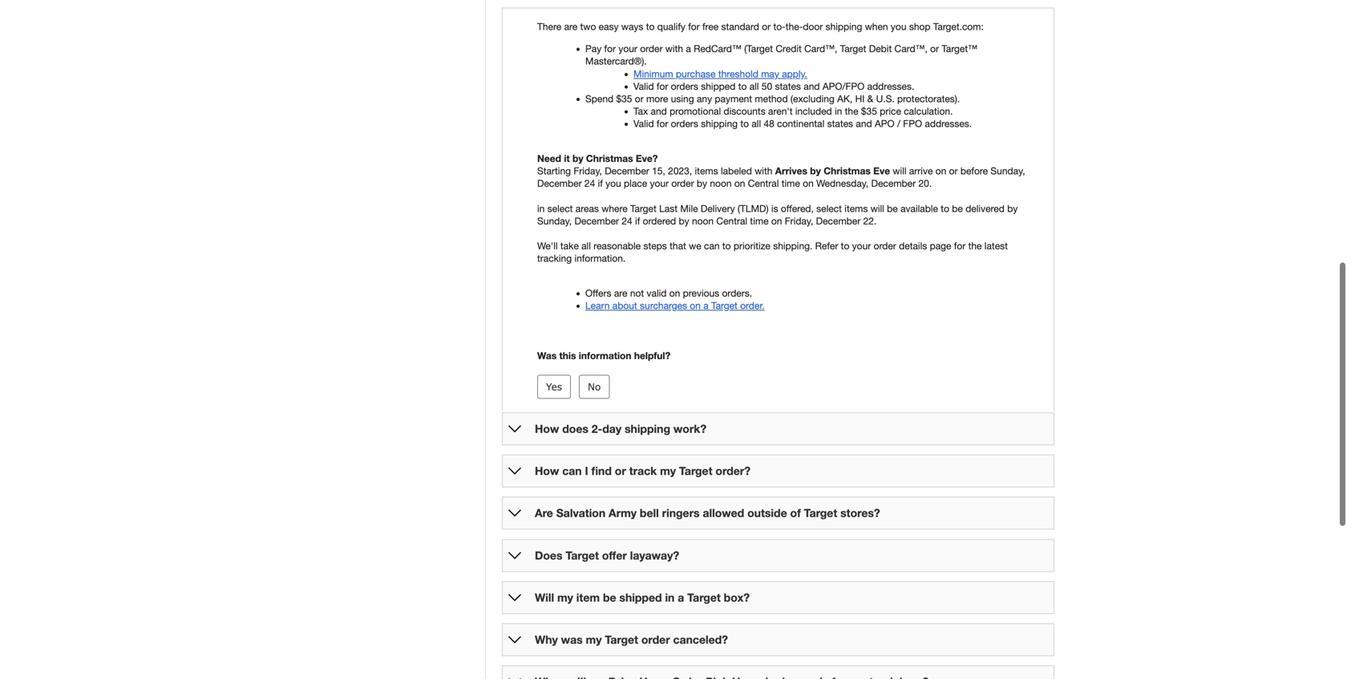 Task type: describe. For each thing, give the bounding box(es) containing it.
december down eve
[[871, 178, 916, 189]]

are
[[535, 506, 553, 520]]

does
[[535, 549, 562, 562]]

(tlmd)
[[738, 203, 769, 214]]

we'll
[[537, 240, 558, 251]]

shop target.com:
[[909, 21, 984, 32]]

for down 'more'
[[657, 118, 668, 129]]

why
[[535, 633, 558, 646]]

labeled
[[721, 165, 752, 176]]

that
[[670, 240, 686, 251]]

circle arrow e image for how does 2-day shipping work?
[[508, 422, 521, 435]]

minimum purchase threshold may apply. link
[[633, 68, 807, 79]]

was
[[561, 633, 583, 646]]

previous
[[683, 287, 719, 299]]

circle arrow e image for will my item be shipped in a target box?
[[508, 591, 521, 604]]

2 vertical spatial shipping
[[625, 422, 670, 435]]

will my item be shipped in a target box?
[[535, 591, 750, 604]]

latest
[[984, 240, 1008, 251]]

place
[[624, 178, 647, 189]]

canceled?
[[673, 633, 728, 646]]

will my item be shipped in a target box? link
[[535, 591, 750, 604]]

/
[[897, 118, 900, 129]]

we'll take all reasonable steps that we can to prioritize shipping. refer to your order details page for the latest tracking information.
[[537, 240, 1008, 264]]

tax
[[633, 106, 648, 117]]

december inside need it by christmas eve? starting friday, december 15, 2023, items labeled with arrives by christmas eve
[[605, 165, 649, 176]]

items inside need it by christmas eve? starting friday, december 15, 2023, items labeled with arrives by christmas eve
[[695, 165, 718, 176]]

24 inside will arrive on or before sunday, december 24 if you place your order by noon on central time on wednesday, december 20.
[[584, 178, 595, 189]]

spend
[[585, 93, 613, 104]]

0 vertical spatial christmas
[[586, 153, 633, 164]]

of
[[790, 506, 801, 520]]

1 vertical spatial can
[[562, 464, 582, 478]]

minimum
[[633, 68, 673, 79]]

why was my target order canceled?
[[535, 633, 728, 646]]

using
[[671, 93, 694, 104]]

or inside will arrive on or before sunday, december 24 if you place your order by noon on central time on wednesday, december 20.
[[949, 165, 958, 176]]

pay for your order with a redcard™ (target credit card™, target debit card™, or target™ mastercard®). minimum purchase threshold may apply. valid for orders shipped to all 50 states and apo/fpo addresses. spend $35 or more using any payment method (excluding ak, hi & u.s. protectorates). tax and promotional discounts aren't included in the $35 price calculation. valid for orders shipping to all 48 continental states and apo / fpo addresses.
[[585, 43, 977, 129]]

noon inside will arrive on or before sunday, december 24 if you place your order by noon on central time on wednesday, december 20.
[[710, 178, 732, 189]]

on down arrives
[[803, 178, 814, 189]]

friday, inside need it by christmas eve? starting friday, december 15, 2023, items labeled with arrives by christmas eve
[[574, 165, 602, 176]]

debit
[[869, 43, 892, 54]]

by down mile
[[679, 215, 689, 226]]

free
[[702, 21, 719, 32]]

apply.
[[782, 68, 807, 79]]

any
[[697, 93, 712, 104]]

apo/fpo
[[823, 81, 865, 92]]

learn
[[585, 300, 610, 311]]

this
[[559, 350, 576, 361]]

target inside pay for your order with a redcard™ (target credit card™, target debit card™, or target™ mastercard®). minimum purchase threshold may apply. valid for orders shipped to all 50 states and apo/fpo addresses. spend $35 or more using any payment method (excluding ak, hi & u.s. protectorates). tax and promotional discounts aren't included in the $35 price calculation. valid for orders shipping to all 48 continental states and apo / fpo addresses.
[[840, 43, 866, 54]]

target left box? on the right of page
[[687, 591, 721, 604]]

december down areas at top
[[574, 215, 619, 226]]

to down discounts
[[740, 118, 749, 129]]

the inside pay for your order with a redcard™ (target credit card™, target debit card™, or target™ mastercard®). minimum purchase threshold may apply. valid for orders shipped to all 50 states and apo/fpo addresses. spend $35 or more using any payment method (excluding ak, hi & u.s. protectorates). tax and promotional discounts aren't included in the $35 price calculation. valid for orders shipping to all 48 continental states and apo / fpo addresses.
[[845, 106, 858, 117]]

20.
[[918, 178, 932, 189]]

to left prioritize
[[722, 240, 731, 251]]

may
[[761, 68, 779, 79]]

ordered
[[643, 215, 676, 226]]

order?
[[716, 464, 750, 478]]

(excluding
[[791, 93, 835, 104]]

target right of
[[804, 506, 837, 520]]

for up mastercard®).
[[604, 43, 616, 54]]

layaway?
[[630, 549, 679, 562]]

if inside will arrive on or before sunday, december 24 if you place your order by noon on central time on wednesday, december 20.
[[598, 178, 603, 189]]

1 horizontal spatial and
[[804, 81, 820, 92]]

december down "starting"
[[537, 178, 582, 189]]

2 horizontal spatial be
[[952, 203, 963, 214]]

available
[[901, 203, 938, 214]]

to right refer
[[841, 240, 849, 251]]

ringers
[[662, 506, 700, 520]]

is
[[771, 203, 778, 214]]

threshold
[[718, 68, 758, 79]]

need
[[537, 153, 561, 164]]

outside
[[747, 506, 787, 520]]

eve
[[873, 165, 890, 176]]

1 vertical spatial states
[[827, 118, 853, 129]]

method
[[755, 93, 788, 104]]

for inside we'll take all reasonable steps that we can to prioritize shipping. refer to your order details page for the latest tracking information.
[[954, 240, 966, 251]]

pay
[[585, 43, 602, 54]]

offered,
[[781, 203, 814, 214]]

0 horizontal spatial shipped
[[619, 591, 662, 604]]

included
[[795, 106, 832, 117]]

standard
[[721, 21, 759, 32]]

to right "ways"
[[646, 21, 655, 32]]

two
[[580, 21, 596, 32]]

or inside pay for your order with a redcard™ (target credit card™, target debit card™, or target™ mastercard®). minimum purchase threshold may apply. valid for orders shipped to all 50 states and apo/fpo addresses. spend $35 or more using any payment method (excluding ak, hi & u.s. protectorates). tax and promotional discounts aren't included in the $35 price calculation. valid for orders shipping to all 48 continental states and apo / fpo addresses.
[[635, 93, 644, 104]]

apo
[[875, 118, 895, 129]]

0 horizontal spatial and
[[651, 106, 667, 117]]

aren't
[[768, 106, 793, 117]]

are for there
[[564, 21, 578, 32]]

ak, hi
[[837, 93, 865, 104]]

last
[[659, 203, 678, 214]]

by right the delivered
[[1007, 203, 1018, 214]]

helpful?
[[634, 350, 670, 361]]

1 vertical spatial addresses.
[[925, 118, 972, 129]]

0 horizontal spatial states
[[775, 81, 801, 92]]

50
[[762, 81, 772, 92]]

order down will my item be shipped in a target box? link
[[641, 633, 670, 646]]

to-
[[773, 21, 786, 32]]

are for offers
[[614, 287, 627, 299]]

delivery
[[701, 203, 735, 214]]

2 horizontal spatial my
[[660, 464, 676, 478]]

a inside 'offers are not valid on previous orders. learn about surcharges on a target order.'
[[703, 300, 709, 311]]

2 vertical spatial and
[[856, 118, 872, 129]]

offers
[[585, 287, 611, 299]]

valid
[[647, 287, 667, 299]]

purchase
[[676, 68, 716, 79]]

will inside in select areas where target last mile delivery (tlmd) is offered, select items will be available to be delivered by sunday, december 24 if ordered by noon central time on friday, december 22.
[[871, 203, 884, 214]]

continental
[[777, 118, 824, 129]]

fpo
[[903, 118, 922, 129]]

box?
[[724, 591, 750, 604]]

information
[[579, 350, 631, 361]]

1 orders from the top
[[671, 81, 698, 92]]

learn about surcharges on a target order. link
[[585, 300, 765, 311]]

mastercard®).
[[585, 56, 647, 67]]

payment
[[715, 93, 752, 104]]

by right arrives
[[810, 165, 821, 176]]

friday, inside in select areas where target last mile delivery (tlmd) is offered, select items will be available to be delivered by sunday, december 24 if ordered by noon central time on friday, december 22.
[[785, 215, 813, 226]]

on down previous
[[690, 300, 701, 311]]

prioritize
[[734, 240, 770, 251]]

with inside pay for your order with a redcard™ (target credit card™, target debit card™, or target™ mastercard®). minimum purchase threshold may apply. valid for orders shipped to all 50 states and apo/fpo addresses. spend $35 or more using any payment method (excluding ak, hi & u.s. protectorates). tax and promotional discounts aren't included in the $35 price calculation. valid for orders shipping to all 48 continental states and apo / fpo addresses.
[[665, 43, 683, 54]]

army
[[609, 506, 637, 520]]

with inside need it by christmas eve? starting friday, december 15, 2023, items labeled with arrives by christmas eve
[[755, 165, 772, 176]]

delivered
[[966, 203, 1005, 214]]

qualify
[[657, 21, 685, 32]]

time inside will arrive on or before sunday, december 24 if you place your order by noon on central time on wednesday, december 20.
[[782, 178, 800, 189]]

0 vertical spatial you
[[891, 21, 906, 32]]

order inside pay for your order with a redcard™ (target credit card™, target debit card™, or target™ mastercard®). minimum purchase threshold may apply. valid for orders shipped to all 50 states and apo/fpo addresses. spend $35 or more using any payment method (excluding ak, hi & u.s. protectorates). tax and promotional discounts aren't included in the $35 price calculation. valid for orders shipping to all 48 continental states and apo / fpo addresses.
[[640, 43, 663, 54]]

offers are not valid on previous orders. learn about surcharges on a target order.
[[585, 287, 765, 311]]

how for how can i find or track my target order?
[[535, 464, 559, 478]]

2 select from the left
[[816, 203, 842, 214]]

will
[[535, 591, 554, 604]]

1 vertical spatial all
[[752, 118, 761, 129]]

your inside will arrive on or before sunday, december 24 if you place your order by noon on central time on wednesday, december 20.
[[650, 178, 669, 189]]

need it by christmas eve? starting friday, december 15, 2023, items labeled with arrives by christmas eve
[[537, 153, 893, 176]]

december up refer
[[816, 215, 861, 226]]

1 select from the left
[[547, 203, 573, 214]]

will arrive on or before sunday, december 24 if you place your order by noon on central time on wednesday, december 20.
[[537, 165, 1025, 189]]

offer
[[602, 549, 627, 562]]



Task type: locate. For each thing, give the bounding box(es) containing it.
2 vertical spatial my
[[586, 633, 602, 646]]

2-
[[592, 422, 602, 435]]

1 vertical spatial valid
[[633, 118, 654, 129]]

shipped down minimum purchase threshold may apply. link
[[701, 81, 736, 92]]

0 vertical spatial noon
[[710, 178, 732, 189]]

are
[[564, 21, 578, 32], [614, 287, 627, 299]]

on down is
[[771, 215, 782, 226]]

protectorates).
[[897, 93, 960, 104]]

2 circle arrow e image from the top
[[508, 549, 521, 562]]

christmas up place
[[586, 153, 633, 164]]

0 horizontal spatial my
[[557, 591, 573, 604]]

0 horizontal spatial sunday,
[[537, 215, 572, 226]]

can right we
[[704, 240, 720, 251]]

bell
[[640, 506, 659, 520]]

for left the 'free'
[[688, 21, 700, 32]]

target up ordered
[[630, 203, 657, 214]]

24 inside in select areas where target last mile delivery (tlmd) is offered, select items will be available to be delivered by sunday, december 24 if ordered by noon central time on friday, december 22.
[[622, 215, 632, 226]]

1 horizontal spatial will
[[893, 165, 906, 176]]

1 vertical spatial will
[[871, 203, 884, 214]]

by down need it by christmas eve? starting friday, december 15, 2023, items labeled with arrives by christmas eve
[[697, 178, 707, 189]]

the down ak, hi
[[845, 106, 858, 117]]

2023,
[[668, 165, 692, 176]]

0 horizontal spatial addresses.
[[867, 81, 914, 92]]

0 vertical spatial with
[[665, 43, 683, 54]]

on down labeled
[[734, 178, 745, 189]]

u.s.
[[876, 93, 895, 104]]

select down wednesday,
[[816, 203, 842, 214]]

all left 48
[[752, 118, 761, 129]]

on inside in select areas where target last mile delivery (tlmd) is offered, select items will be available to be delivered by sunday, december 24 if ordered by noon central time on friday, december 22.
[[771, 215, 782, 226]]

1 vertical spatial $35
[[861, 106, 877, 117]]

can left i
[[562, 464, 582, 478]]

states down apply.
[[775, 81, 801, 92]]

valid down the tax
[[633, 118, 654, 129]]

1 horizontal spatial items
[[845, 203, 868, 214]]

0 horizontal spatial are
[[564, 21, 578, 32]]

credit
[[776, 43, 802, 54]]

2 horizontal spatial your
[[852, 240, 871, 251]]

are left two
[[564, 21, 578, 32]]

with right labeled
[[755, 165, 772, 176]]

circle arrow e image for does target offer layaway?
[[508, 549, 521, 562]]

friday, down offered,
[[785, 215, 813, 226]]

0 vertical spatial your
[[618, 43, 637, 54]]

1 vertical spatial a
[[703, 300, 709, 311]]

or left to-
[[762, 21, 771, 32]]

card™, down door
[[804, 43, 837, 54]]

can
[[704, 240, 720, 251], [562, 464, 582, 478]]

0 vertical spatial in
[[835, 106, 842, 117]]

door
[[803, 21, 823, 32]]

be
[[887, 203, 898, 214], [952, 203, 963, 214], [603, 591, 616, 604]]

arrives
[[775, 165, 807, 176]]

in inside in select areas where target last mile delivery (tlmd) is offered, select items will be available to be delivered by sunday, december 24 if ordered by noon central time on friday, december 22.
[[537, 203, 545, 214]]

circle arrow e image left why at the left bottom of page
[[508, 633, 521, 646]]

1 horizontal spatial friday,
[[785, 215, 813, 226]]

1 circle arrow e image from the top
[[508, 465, 521, 478]]

promotional
[[670, 106, 721, 117]]

0 vertical spatial a
[[686, 43, 691, 54]]

does target offer layaway?
[[535, 549, 679, 562]]

redcard™ (target
[[694, 43, 773, 54]]

time down arrives
[[782, 178, 800, 189]]

0 vertical spatial orders
[[671, 81, 698, 92]]

circle arrow e image
[[508, 422, 521, 435], [508, 507, 521, 520], [508, 591, 521, 604], [508, 633, 521, 646]]

1 vertical spatial items
[[845, 203, 868, 214]]

for up 'more'
[[657, 81, 668, 92]]

shipping inside pay for your order with a redcard™ (target credit card™, target debit card™, or target™ mastercard®). minimum purchase threshold may apply. valid for orders shipped to all 50 states and apo/fpo addresses. spend $35 or more using any payment method (excluding ak, hi & u.s. protectorates). tax and promotional discounts aren't included in the $35 price calculation. valid for orders shipping to all 48 continental states and apo / fpo addresses.
[[701, 118, 738, 129]]

circle arrow e image for why was my target order canceled?
[[508, 633, 521, 646]]

december up place
[[605, 165, 649, 176]]

addresses. down calculation.
[[925, 118, 972, 129]]

1 vertical spatial in
[[537, 203, 545, 214]]

0 vertical spatial if
[[598, 178, 603, 189]]

orders up using
[[671, 81, 698, 92]]

4 circle arrow e image from the top
[[508, 633, 521, 646]]

1 vertical spatial the
[[968, 240, 982, 251]]

0 horizontal spatial you
[[605, 178, 621, 189]]

details
[[899, 240, 927, 251]]

1 vertical spatial you
[[605, 178, 621, 189]]

1 horizontal spatial can
[[704, 240, 720, 251]]

items up 22.
[[845, 203, 868, 214]]

1 vertical spatial shipping
[[701, 118, 738, 129]]

addresses.
[[867, 81, 914, 92], [925, 118, 972, 129]]

ways
[[621, 21, 643, 32]]

information.
[[574, 253, 626, 264]]

0 vertical spatial central
[[748, 178, 779, 189]]

before
[[960, 165, 988, 176]]

0 vertical spatial can
[[704, 240, 720, 251]]

orders down promotional
[[671, 118, 698, 129]]

easy
[[599, 21, 619, 32]]

central up '(tlmd)'
[[748, 178, 779, 189]]

circle arrow e image for how can i find or track my target order?
[[508, 465, 521, 478]]

by right it
[[572, 153, 583, 164]]

3 circle arrow e image from the top
[[508, 591, 521, 604]]

2 card™, from the left
[[894, 43, 928, 54]]

15,
[[652, 165, 665, 176]]

$35 right spend
[[616, 93, 632, 104]]

time inside in select areas where target last mile delivery (tlmd) is offered, select items will be available to be delivered by sunday, december 24 if ordered by noon central time on friday, december 22.
[[750, 215, 769, 226]]

i
[[585, 464, 588, 478]]

or
[[762, 21, 771, 32], [635, 93, 644, 104], [949, 165, 958, 176], [615, 464, 626, 478]]

1 vertical spatial 24
[[622, 215, 632, 226]]

1 horizontal spatial the
[[968, 240, 982, 251]]

be left available
[[887, 203, 898, 214]]

shipped up why was my target order canceled?
[[619, 591, 662, 604]]

1 horizontal spatial be
[[887, 203, 898, 214]]

in up we'll
[[537, 203, 545, 214]]

your down 15,
[[650, 178, 669, 189]]

noon
[[710, 178, 732, 189], [692, 215, 714, 226]]

circle arrow e image left the will
[[508, 591, 521, 604]]

sunday, right 'before'
[[991, 165, 1025, 176]]

for right page
[[954, 240, 966, 251]]

1 circle arrow e image from the top
[[508, 422, 521, 435]]

areas
[[576, 203, 599, 214]]

the inside we'll take all reasonable steps that we can to prioritize shipping. refer to your order details page for the latest tracking information.
[[968, 240, 982, 251]]

all inside we'll take all reasonable steps that we can to prioritize shipping. refer to your order details page for the latest tracking information.
[[581, 240, 591, 251]]

was this information helpful?
[[537, 350, 670, 361]]

target left 'offer'
[[566, 549, 599, 562]]

target
[[840, 43, 866, 54], [630, 203, 657, 214], [711, 300, 738, 311], [679, 464, 712, 478], [804, 506, 837, 520], [566, 549, 599, 562], [687, 591, 721, 604], [605, 633, 638, 646]]

1 horizontal spatial addresses.
[[925, 118, 972, 129]]

items inside in select areas where target last mile delivery (tlmd) is offered, select items will be available to be delivered by sunday, december 24 if ordered by noon central time on friday, december 22.
[[845, 203, 868, 214]]

calculation.
[[904, 106, 953, 117]]

0 vertical spatial states
[[775, 81, 801, 92]]

on right arrive in the right top of the page
[[936, 165, 946, 176]]

you
[[891, 21, 906, 32], [605, 178, 621, 189]]

my
[[660, 464, 676, 478], [557, 591, 573, 604], [586, 633, 602, 646]]

&
[[867, 93, 873, 104]]

select
[[547, 203, 573, 214], [816, 203, 842, 214]]

0 vertical spatial friday,
[[574, 165, 602, 176]]

1 card™, from the left
[[804, 43, 837, 54]]

24 down where in the left of the page
[[622, 215, 632, 226]]

will inside will arrive on or before sunday, december 24 if you place your order by noon on central time on wednesday, december 20.
[[893, 165, 906, 176]]

central inside will arrive on or before sunday, december 24 if you place your order by noon on central time on wednesday, december 20.
[[748, 178, 779, 189]]

when
[[865, 21, 888, 32]]

mile
[[680, 203, 698, 214]]

0 vertical spatial shipping
[[826, 21, 862, 32]]

you right when
[[891, 21, 906, 32]]

and up (excluding
[[804, 81, 820, 92]]

all left 50
[[749, 81, 759, 92]]

shipping right day at the bottom left
[[625, 422, 670, 435]]

0 horizontal spatial be
[[603, 591, 616, 604]]

a up canceled? in the bottom of the page
[[678, 591, 684, 604]]

target left debit
[[840, 43, 866, 54]]

how left does
[[535, 422, 559, 435]]

0 horizontal spatial time
[[750, 215, 769, 226]]

1 vertical spatial sunday,
[[537, 215, 572, 226]]

wednesday,
[[816, 178, 869, 189]]

the-
[[786, 21, 803, 32]]

christmas up wednesday,
[[824, 165, 871, 176]]

2 vertical spatial your
[[852, 240, 871, 251]]

in down layaway?
[[665, 591, 675, 604]]

be right item
[[603, 591, 616, 604]]

are salvation army bell ringers allowed outside of target stores?
[[535, 506, 880, 520]]

noon inside in select areas where target last mile delivery (tlmd) is offered, select items will be available to be delivered by sunday, december 24 if ordered by noon central time on friday, december 22.
[[692, 215, 714, 226]]

$35 down the "&"
[[861, 106, 877, 117]]

my right was
[[586, 633, 602, 646]]

1 vertical spatial your
[[650, 178, 669, 189]]

your up mastercard®).
[[618, 43, 637, 54]]

order inside will arrive on or before sunday, december 24 if you place your order by noon on central time on wednesday, december 20.
[[671, 178, 694, 189]]

addresses. up u.s.
[[867, 81, 914, 92]]

more
[[646, 93, 668, 104]]

24
[[584, 178, 595, 189], [622, 215, 632, 226]]

circle arrow e image for are salvation army bell ringers allowed outside of target stores?
[[508, 507, 521, 520]]

target inside 'offers are not valid on previous orders. learn about surcharges on a target order.'
[[711, 300, 738, 311]]

sunday, up we'll
[[537, 215, 572, 226]]

1 vertical spatial time
[[750, 215, 769, 226]]

if inside in select areas where target last mile delivery (tlmd) is offered, select items will be available to be delivered by sunday, december 24 if ordered by noon central time on friday, december 22.
[[635, 215, 640, 226]]

a down previous
[[703, 300, 709, 311]]

0 horizontal spatial card™,
[[804, 43, 837, 54]]

your inside pay for your order with a redcard™ (target credit card™, target debit card™, or target™ mastercard®). minimum purchase threshold may apply. valid for orders shipped to all 50 states and apo/fpo addresses. spend $35 or more using any payment method (excluding ak, hi & u.s. protectorates). tax and promotional discounts aren't included in the $35 price calculation. valid for orders shipping to all 48 continental states and apo / fpo addresses.
[[618, 43, 637, 54]]

friday, right "starting"
[[574, 165, 602, 176]]

0 vertical spatial are
[[564, 21, 578, 32]]

states down ak, hi
[[827, 118, 853, 129]]

by
[[572, 153, 583, 164], [810, 165, 821, 176], [697, 178, 707, 189], [1007, 203, 1018, 214], [679, 215, 689, 226]]

can inside we'll take all reasonable steps that we can to prioritize shipping. refer to your order details page for the latest tracking information.
[[704, 240, 720, 251]]

48
[[764, 118, 774, 129]]

1 vertical spatial christmas
[[824, 165, 871, 176]]

2 how from the top
[[535, 464, 559, 478]]

target left the order?
[[679, 464, 712, 478]]

will up 22.
[[871, 203, 884, 214]]

1 vertical spatial how
[[535, 464, 559, 478]]

24 up areas at top
[[584, 178, 595, 189]]

take
[[560, 240, 579, 251]]

select left areas at top
[[547, 203, 573, 214]]

1 vertical spatial central
[[716, 215, 747, 226]]

stores?
[[840, 506, 880, 520]]

target down will my item be shipped in a target box? link
[[605, 633, 638, 646]]

2 horizontal spatial and
[[856, 118, 872, 129]]

circle arrow e image left are
[[508, 507, 521, 520]]

1 vertical spatial if
[[635, 215, 640, 226]]

order up minimum on the left top
[[640, 43, 663, 54]]

are inside 'offers are not valid on previous orders. learn about surcharges on a target order.'
[[614, 287, 627, 299]]

1 vertical spatial with
[[755, 165, 772, 176]]

1 horizontal spatial your
[[650, 178, 669, 189]]

salvation
[[556, 506, 606, 520]]

orders.
[[722, 287, 752, 299]]

0 horizontal spatial can
[[562, 464, 582, 478]]

item
[[576, 591, 600, 604]]

steps
[[643, 240, 667, 251]]

will right eve
[[893, 165, 906, 176]]

$35
[[616, 93, 632, 104], [861, 106, 877, 117]]

to inside in select areas where target last mile delivery (tlmd) is offered, select items will be available to be delivered by sunday, december 24 if ordered by noon central time on friday, december 22.
[[941, 203, 949, 214]]

shipped inside pay for your order with a redcard™ (target credit card™, target debit card™, or target™ mastercard®). minimum purchase threshold may apply. valid for orders shipped to all 50 states and apo/fpo addresses. spend $35 or more using any payment method (excluding ak, hi & u.s. protectorates). tax and promotional discounts aren't included in the $35 price calculation. valid for orders shipping to all 48 continental states and apo / fpo addresses.
[[701, 81, 736, 92]]

a up purchase
[[686, 43, 691, 54]]

2 horizontal spatial in
[[835, 106, 842, 117]]

1 vertical spatial my
[[557, 591, 573, 604]]

1 horizontal spatial in
[[665, 591, 675, 604]]

0 vertical spatial addresses.
[[867, 81, 914, 92]]

1 horizontal spatial 24
[[622, 215, 632, 226]]

why was my target order canceled? link
[[535, 633, 728, 646]]

a
[[686, 43, 691, 54], [703, 300, 709, 311], [678, 591, 684, 604]]

0 vertical spatial will
[[893, 165, 906, 176]]

0 horizontal spatial with
[[665, 43, 683, 54]]

1 horizontal spatial you
[[891, 21, 906, 32]]

in
[[835, 106, 842, 117], [537, 203, 545, 214], [665, 591, 675, 604]]

and down 'more'
[[651, 106, 667, 117]]

0 horizontal spatial friday,
[[574, 165, 602, 176]]

eve?
[[636, 153, 658, 164]]

to down threshold
[[738, 81, 747, 92]]

will
[[893, 165, 906, 176], [871, 203, 884, 214]]

sunday, inside will arrive on or before sunday, december 24 if you place your order by noon on central time on wednesday, december 20.
[[991, 165, 1025, 176]]

order.
[[740, 300, 765, 311]]

card™, right debit
[[894, 43, 928, 54]]

refer
[[815, 240, 838, 251]]

1 vertical spatial shipped
[[619, 591, 662, 604]]

the left latest
[[968, 240, 982, 251]]

None submit
[[537, 375, 571, 399], [579, 375, 610, 399], [537, 375, 571, 399], [579, 375, 610, 399]]

0 vertical spatial the
[[845, 106, 858, 117]]

you inside will arrive on or before sunday, december 24 if you place your order by noon on central time on wednesday, december 20.
[[605, 178, 621, 189]]

my right the will
[[557, 591, 573, 604]]

1 horizontal spatial are
[[614, 287, 627, 299]]

1 vertical spatial orders
[[671, 118, 698, 129]]

1 vertical spatial circle arrow e image
[[508, 549, 521, 562]]

order inside we'll take all reasonable steps that we can to prioritize shipping. refer to your order details page for the latest tracking information.
[[874, 240, 896, 251]]

does
[[562, 422, 588, 435]]

your inside we'll take all reasonable steps that we can to prioritize shipping. refer to your order details page for the latest tracking information.
[[852, 240, 871, 251]]

1 vertical spatial noon
[[692, 215, 714, 226]]

2 horizontal spatial shipping
[[826, 21, 862, 32]]

0 horizontal spatial $35
[[616, 93, 632, 104]]

0 vertical spatial time
[[782, 178, 800, 189]]

0 horizontal spatial your
[[618, 43, 637, 54]]

items right 2023,
[[695, 165, 718, 176]]

sunday, inside in select areas where target last mile delivery (tlmd) is offered, select items will be available to be delivered by sunday, december 24 if ordered by noon central time on friday, december 22.
[[537, 215, 572, 226]]

there
[[537, 21, 561, 32]]

2 valid from the top
[[633, 118, 654, 129]]

to right available
[[941, 203, 949, 214]]

1 horizontal spatial with
[[755, 165, 772, 176]]

1 how from the top
[[535, 422, 559, 435]]

noon down need it by christmas eve? starting friday, december 15, 2023, items labeled with arrives by christmas eve
[[710, 178, 732, 189]]

track
[[629, 464, 657, 478]]

1 horizontal spatial shipping
[[701, 118, 738, 129]]

it
[[564, 153, 570, 164]]

the
[[845, 106, 858, 117], [968, 240, 982, 251]]

on up learn about surcharges on a target order. link
[[669, 287, 680, 299]]

noon down mile
[[692, 215, 714, 226]]

2 vertical spatial a
[[678, 591, 684, 604]]

0 horizontal spatial will
[[871, 203, 884, 214]]

1 horizontal spatial christmas
[[824, 165, 871, 176]]

1 horizontal spatial my
[[586, 633, 602, 646]]

how for how does 2-day shipping work?
[[535, 422, 559, 435]]

in inside pay for your order with a redcard™ (target credit card™, target debit card™, or target™ mastercard®). minimum purchase threshold may apply. valid for orders shipped to all 50 states and apo/fpo addresses. spend $35 or more using any payment method (excluding ak, hi & u.s. protectorates). tax and promotional discounts aren't included in the $35 price calculation. valid for orders shipping to all 48 continental states and apo / fpo addresses.
[[835, 106, 842, 117]]

central
[[748, 178, 779, 189], [716, 215, 747, 226]]

target inside in select areas where target last mile delivery (tlmd) is offered, select items will be available to be delivered by sunday, december 24 if ordered by noon central time on friday, december 22.
[[630, 203, 657, 214]]

2 circle arrow e image from the top
[[508, 507, 521, 520]]

your down 22.
[[852, 240, 871, 251]]

all right take
[[581, 240, 591, 251]]

your
[[618, 43, 637, 54], [650, 178, 669, 189], [852, 240, 871, 251]]

how does 2-day shipping work?
[[535, 422, 707, 435]]

or right find
[[615, 464, 626, 478]]

0 vertical spatial how
[[535, 422, 559, 435]]

1 horizontal spatial select
[[816, 203, 842, 214]]

0 horizontal spatial in
[[537, 203, 545, 214]]

circle arrow e image left does
[[508, 549, 521, 562]]

1 valid from the top
[[633, 81, 654, 92]]

2 orders from the top
[[671, 118, 698, 129]]

you left place
[[605, 178, 621, 189]]

central inside in select areas where target last mile delivery (tlmd) is offered, select items will be available to be delivered by sunday, december 24 if ordered by noon central time on friday, december 22.
[[716, 215, 747, 226]]

to
[[646, 21, 655, 32], [738, 81, 747, 92], [740, 118, 749, 129], [941, 203, 949, 214], [722, 240, 731, 251], [841, 240, 849, 251]]

0 vertical spatial items
[[695, 165, 718, 176]]

circle arrow e image
[[508, 465, 521, 478], [508, 549, 521, 562]]

circle arrow e image left does
[[508, 422, 521, 435]]

0 vertical spatial all
[[749, 81, 759, 92]]

2 vertical spatial in
[[665, 591, 675, 604]]

1 horizontal spatial $35
[[861, 106, 877, 117]]

or up the tax
[[635, 93, 644, 104]]

if up areas at top
[[598, 178, 603, 189]]

by inside will arrive on or before sunday, december 24 if you place your order by noon on central time on wednesday, december 20.
[[697, 178, 707, 189]]

how can i find or track my target order?
[[535, 464, 750, 478]]

1 vertical spatial are
[[614, 287, 627, 299]]

or left 'before'
[[949, 165, 958, 176]]

sunday,
[[991, 165, 1025, 176], [537, 215, 572, 226]]

0 vertical spatial valid
[[633, 81, 654, 92]]

0 vertical spatial circle arrow e image
[[508, 465, 521, 478]]

work?
[[673, 422, 707, 435]]

1 horizontal spatial shipped
[[701, 81, 736, 92]]

how left i
[[535, 464, 559, 478]]

be left the delivered
[[952, 203, 963, 214]]

order
[[640, 43, 663, 54], [671, 178, 694, 189], [874, 240, 896, 251], [641, 633, 670, 646]]

a inside pay for your order with a redcard™ (target credit card™, target debit card™, or target™ mastercard®). minimum purchase threshold may apply. valid for orders shipped to all 50 states and apo/fpo addresses. spend $35 or more using any payment method (excluding ak, hi & u.s. protectorates). tax and promotional discounts aren't included in the $35 price calculation. valid for orders shipping to all 48 continental states and apo / fpo addresses.
[[686, 43, 691, 54]]

target down 'orders.'
[[711, 300, 738, 311]]

0 horizontal spatial the
[[845, 106, 858, 117]]



Task type: vqa. For each thing, say whether or not it's contained in the screenshot.
Learn
yes



